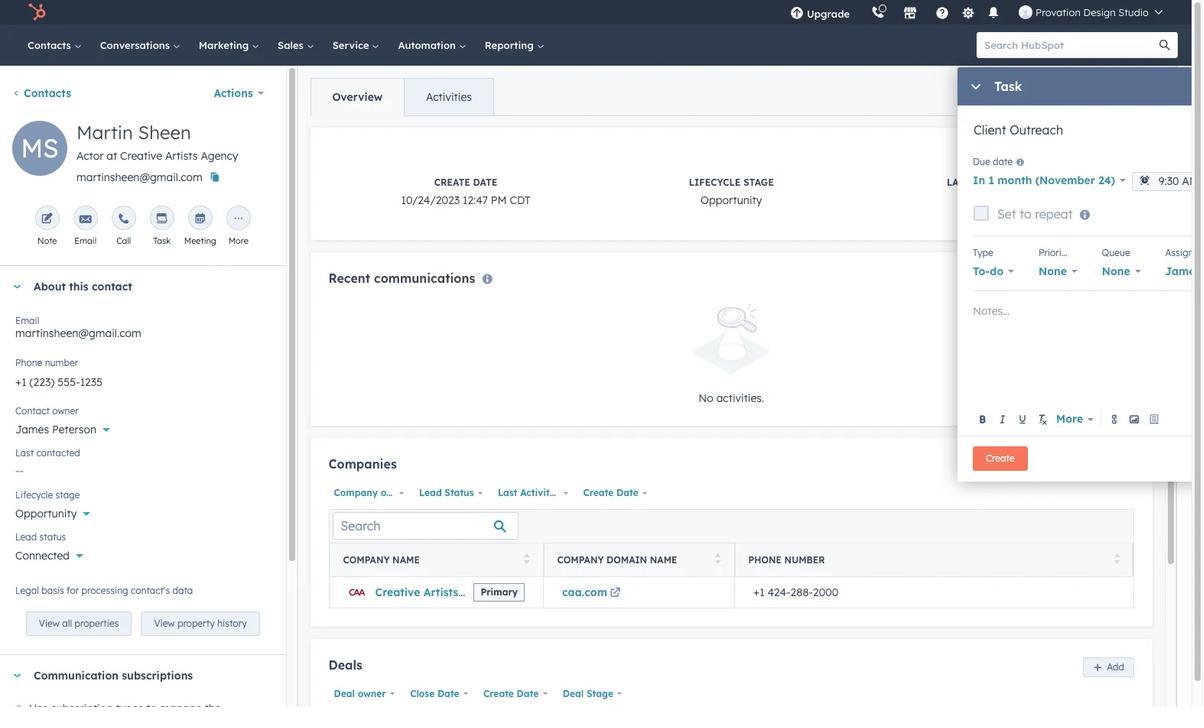 Task type: describe. For each thing, give the bounding box(es) containing it.
notifications button
[[981, 0, 1007, 24]]

caret image
[[12, 285, 21, 289]]

view property history link
[[141, 612, 260, 637]]

communications
[[374, 271, 475, 286]]

deal for deal owner
[[334, 688, 355, 700]]

martin
[[76, 121, 133, 144]]

lead status button
[[414, 483, 487, 503]]

properties
[[75, 618, 119, 630]]

press to sort. image for company domain name
[[715, 554, 721, 565]]

activity for last activity date
[[520, 487, 555, 499]]

artists inside martin sheen actor at creative artists agency
[[165, 149, 198, 163]]

1 horizontal spatial creative
[[375, 586, 420, 600]]

history
[[217, 618, 247, 630]]

settings link
[[959, 4, 978, 20]]

lead for lead status
[[15, 532, 37, 543]]

number
[[45, 357, 78, 369]]

0 horizontal spatial more
[[228, 236, 248, 246]]

name
[[393, 555, 420, 566]]

opportunity inside popup button
[[15, 507, 77, 521]]

close
[[410, 688, 435, 700]]

do
[[990, 265, 1004, 278]]

close date button
[[405, 684, 472, 704]]

create date 10/24/2023 12:47 pm cdt
[[401, 177, 531, 207]]

communication subscriptions button
[[0, 656, 264, 697]]

caa.com link
[[562, 586, 623, 600]]

connected
[[15, 549, 70, 563]]

hubspot image
[[28, 3, 46, 21]]

actions button
[[204, 78, 273, 109]]

view property history
[[154, 618, 247, 630]]

search button
[[1152, 32, 1178, 58]]

creative inside martin sheen actor at creative artists agency
[[120, 149, 162, 163]]

help button
[[929, 0, 955, 24]]

overview link
[[311, 79, 404, 116]]

lifecycle stage opportunity
[[689, 177, 774, 207]]

sales link
[[269, 24, 323, 66]]

legal
[[15, 585, 39, 597]]

company for company domain name
[[557, 555, 604, 566]]

provation design studio
[[1036, 6, 1149, 18]]

service link
[[323, 24, 389, 66]]

(november
[[1036, 174, 1095, 187]]

press to sort. element for phone number
[[1114, 554, 1120, 567]]

james peterson image
[[1019, 5, 1033, 19]]

last for last activity date --
[[947, 177, 970, 188]]

company for company owner
[[334, 487, 378, 499]]

2000
[[813, 586, 839, 600]]

calling icon button
[[865, 2, 891, 22]]

task image
[[156, 213, 168, 226]]

james peterson
[[15, 423, 96, 437]]

more button
[[1053, 409, 1097, 430]]

pm
[[491, 194, 507, 207]]

date inside popup button
[[437, 688, 459, 700]]

marketing
[[199, 39, 252, 51]]

about this contact button
[[0, 266, 270, 308]]

due
[[973, 156, 990, 168]]

view all properties
[[39, 618, 119, 630]]

companies
[[329, 457, 397, 472]]

+1 424-288-2000
[[753, 586, 839, 600]]

phone number
[[15, 357, 78, 369]]

contact
[[15, 405, 50, 417]]

12:47
[[463, 194, 488, 207]]

about
[[34, 280, 66, 294]]

recent
[[329, 271, 370, 286]]

company domain name
[[557, 555, 677, 566]]

domain
[[607, 555, 647, 566]]

in 1 month (november 24) button
[[973, 170, 1126, 191]]

to-do
[[973, 265, 1004, 278]]

phone for phone number
[[15, 357, 42, 369]]

none for queue
[[1102, 265, 1130, 278]]

in
[[973, 174, 985, 187]]

1
[[989, 174, 994, 187]]

press to sort. image for phone number
[[1114, 554, 1120, 565]]

marketing link
[[190, 24, 269, 66]]

overview
[[332, 90, 383, 104]]

stage for deal stage
[[587, 688, 613, 700]]

view all properties link
[[26, 612, 132, 637]]

contacted
[[36, 447, 80, 459]]

to-
[[973, 265, 990, 278]]

activities.
[[716, 392, 764, 406]]

deal owner
[[334, 688, 386, 700]]

company for company name
[[343, 555, 390, 566]]

none button for priority
[[1039, 261, 1078, 282]]

priority
[[1039, 247, 1070, 258]]

studio
[[1119, 6, 1149, 18]]

create button
[[973, 447, 1028, 471]]

queue
[[1102, 247, 1130, 258]]

none button for queue
[[1102, 261, 1141, 282]]

1 vertical spatial contacts
[[24, 86, 71, 100]]

marketplaces image
[[903, 7, 917, 21]]

288-
[[791, 586, 813, 600]]

date inside create date 10/24/2023 12:47 pm cdt
[[473, 177, 498, 188]]

press to sort. element for company domain name
[[715, 554, 721, 567]]

menu containing provation design studio
[[779, 0, 1173, 24]]

date inside popup button
[[558, 487, 580, 499]]

last activity date
[[498, 487, 580, 499]]

contact
[[92, 280, 132, 294]]

repeat
[[1035, 206, 1073, 222]]

2 - from the left
[[997, 194, 1001, 207]]

company owner button
[[329, 483, 409, 503]]

settings image
[[961, 7, 975, 20]]

hubspot link
[[18, 3, 57, 21]]

meeting
[[184, 236, 216, 246]]

note image
[[41, 213, 53, 226]]

close date
[[410, 688, 459, 700]]

Search search field
[[332, 513, 518, 540]]

all
[[62, 618, 72, 630]]

deals
[[329, 658, 363, 673]]

basis
[[42, 585, 64, 597]]

navigation containing overview
[[310, 78, 494, 116]]

+1
[[753, 586, 765, 600]]

last for last contacted
[[15, 447, 34, 459]]

agency inside martin sheen actor at creative artists agency
[[201, 149, 238, 163]]

email martinsheen@gmail.com
[[15, 315, 141, 340]]



Task type: vqa. For each thing, say whether or not it's contained in the screenshot.


Task type: locate. For each thing, give the bounding box(es) containing it.
1 horizontal spatial press to sort. image
[[715, 554, 721, 565]]

1 none from the left
[[1039, 265, 1067, 278]]

0 vertical spatial agency
[[201, 149, 238, 163]]

actions
[[214, 86, 253, 100]]

month
[[998, 174, 1032, 187]]

company down companies in the bottom left of the page
[[334, 487, 378, 499]]

1 deal from the left
[[334, 688, 355, 700]]

424-
[[768, 586, 791, 600]]

more inside popup button
[[1056, 413, 1083, 426]]

stage inside popup button
[[587, 688, 613, 700]]

1 horizontal spatial artists
[[424, 586, 458, 600]]

subscriptions
[[122, 670, 193, 683]]

0 horizontal spatial lifecycle
[[15, 490, 53, 501]]

more image
[[232, 213, 245, 226]]

contact's
[[131, 585, 170, 597]]

0 vertical spatial creative
[[120, 149, 162, 163]]

0 vertical spatial last
[[947, 177, 970, 188]]

0 vertical spatial create date
[[583, 487, 639, 499]]

24)
[[1099, 174, 1115, 187]]

email down caret icon
[[15, 315, 39, 327]]

2 press to sort. element from the left
[[715, 554, 721, 567]]

1 horizontal spatial opportunity
[[701, 194, 762, 207]]

2 horizontal spatial press to sort. image
[[1114, 554, 1120, 565]]

no
[[699, 392, 714, 406]]

none for priority
[[1039, 265, 1067, 278]]

owner up peterson
[[52, 405, 79, 417]]

1 vertical spatial martinsheen@gmail.com
[[15, 327, 141, 340]]

0 vertical spatial lifecycle
[[689, 177, 741, 188]]

create date button left deal stage
[[478, 684, 551, 704]]

press to sort. image for company name
[[524, 554, 530, 565]]

2 deal from the left
[[563, 688, 584, 700]]

phone for phone number
[[749, 555, 782, 566]]

email inside email martinsheen@gmail.com
[[15, 315, 39, 327]]

help image
[[936, 7, 949, 21]]

0 horizontal spatial james
[[15, 423, 49, 437]]

lead status
[[15, 532, 66, 543]]

0 vertical spatial more
[[228, 236, 248, 246]]

0 vertical spatial lead
[[419, 487, 442, 499]]

primary
[[481, 587, 518, 598]]

create date for the leftmost create date popup button
[[484, 688, 539, 700]]

1 view from the left
[[39, 618, 60, 630]]

lead status
[[419, 487, 474, 499]]

martinsheen@gmail.com
[[76, 171, 203, 184], [15, 327, 141, 340]]

2 press to sort. image from the left
[[715, 554, 721, 565]]

email down email icon
[[74, 236, 96, 246]]

lifecycle for lifecycle stage
[[15, 490, 53, 501]]

opportunity
[[701, 194, 762, 207], [15, 507, 77, 521]]

assigned james 
[[1165, 247, 1203, 278]]

due date
[[973, 156, 1013, 168]]

date inside the last activity date --
[[1023, 177, 1047, 188]]

-
[[993, 194, 997, 207], [997, 194, 1001, 207]]

1 horizontal spatial more
[[1056, 413, 1083, 426]]

actor
[[76, 149, 104, 163]]

creative right at
[[120, 149, 162, 163]]

1 vertical spatial james
[[15, 423, 49, 437]]

0 vertical spatial opportunity
[[701, 194, 762, 207]]

martin sheen actor at creative artists agency
[[76, 121, 238, 163]]

create date right the close date popup button
[[484, 688, 539, 700]]

opportunity button
[[15, 499, 270, 524]]

status
[[445, 487, 474, 499]]

0 horizontal spatial stage
[[587, 688, 613, 700]]

number
[[785, 555, 825, 566]]

view left property
[[154, 618, 175, 630]]

company up 'caa.com'
[[557, 555, 604, 566]]

automation
[[398, 39, 459, 51]]

none button down priority
[[1039, 261, 1078, 282]]

last inside the last activity date --
[[947, 177, 970, 188]]

last inside popup button
[[498, 487, 518, 499]]

1 horizontal spatial lead
[[419, 487, 442, 499]]

1 vertical spatial create date
[[484, 688, 539, 700]]

3 press to sort. image from the left
[[1114, 554, 1120, 565]]

1 vertical spatial agency
[[462, 586, 501, 600]]

1 horizontal spatial view
[[154, 618, 175, 630]]

0 horizontal spatial none
[[1039, 265, 1067, 278]]

set to repeat
[[998, 206, 1073, 222]]

1 vertical spatial more
[[1056, 413, 1083, 426]]

0 vertical spatial stage
[[744, 177, 774, 188]]

0 vertical spatial artists
[[165, 149, 198, 163]]

0 vertical spatial contacts link
[[18, 24, 91, 66]]

opportunity inside 'lifecycle stage opportunity'
[[701, 194, 762, 207]]

artists
[[165, 149, 198, 163], [424, 586, 458, 600]]

owner for company owner
[[381, 487, 409, 499]]

press to sort. image
[[524, 554, 530, 565], [715, 554, 721, 565], [1114, 554, 1120, 565]]

1 vertical spatial activity
[[520, 487, 555, 499]]

1 none button from the left
[[1039, 261, 1078, 282]]

phone
[[15, 357, 42, 369], [749, 555, 782, 566]]

deal inside popup button
[[334, 688, 355, 700]]

create date up company domain name at the bottom
[[583, 487, 639, 499]]

for
[[67, 585, 79, 597]]

stage for lifecycle stage opportunity
[[744, 177, 774, 188]]

creative artists agency link
[[375, 586, 501, 600]]

automation link
[[389, 24, 476, 66]]

last left in
[[947, 177, 970, 188]]

1 horizontal spatial deal
[[563, 688, 584, 700]]

activity
[[973, 177, 1020, 188], [520, 487, 555, 499]]

create date
[[583, 487, 639, 499], [484, 688, 539, 700]]

Search HubSpot search field
[[977, 32, 1164, 58]]

upgrade image
[[790, 7, 804, 21]]

1 vertical spatial email
[[15, 315, 39, 327]]

1 vertical spatial last
[[15, 447, 34, 459]]

activity for last activity date --
[[973, 177, 1020, 188]]

view left the all at the bottom of the page
[[39, 618, 60, 630]]

0 horizontal spatial artists
[[165, 149, 198, 163]]

none down priority
[[1039, 265, 1067, 278]]

0 horizontal spatial activity
[[520, 487, 555, 499]]

task down task icon
[[153, 236, 171, 246]]

company inside company owner popup button
[[334, 487, 378, 499]]

creative artists agency
[[375, 586, 501, 600]]

email for email martinsheen@gmail.com
[[15, 315, 39, 327]]

press to sort. element for company name
[[524, 554, 530, 567]]

agency
[[201, 149, 238, 163], [462, 586, 501, 600]]

legal basis for processing contact's data
[[15, 585, 193, 597]]

meeting image
[[194, 213, 206, 226]]

company left name
[[343, 555, 390, 566]]

phone up the +1
[[749, 555, 782, 566]]

0 vertical spatial contacts
[[28, 39, 74, 51]]

owner for deal owner
[[358, 688, 386, 700]]

date
[[993, 156, 1013, 168]]

no activities. alert
[[329, 304, 1134, 408]]

2 horizontal spatial last
[[947, 177, 970, 188]]

0 vertical spatial create date button
[[578, 483, 651, 503]]

1 vertical spatial create date button
[[478, 684, 551, 704]]

processing
[[81, 585, 128, 597]]

upgrade
[[807, 8, 850, 20]]

0 horizontal spatial email
[[15, 315, 39, 327]]

last activity date --
[[947, 177, 1047, 207]]

owner
[[52, 405, 79, 417], [381, 487, 409, 499], [358, 688, 386, 700]]

Last contacted text field
[[15, 457, 270, 481]]

martinsheen@gmail.com down at
[[76, 171, 203, 184]]

1 vertical spatial task
[[153, 236, 171, 246]]

email image
[[79, 213, 92, 226]]

creative down name
[[375, 586, 420, 600]]

stage inside 'lifecycle stage opportunity'
[[744, 177, 774, 188]]

2 none from the left
[[1102, 265, 1130, 278]]

view
[[39, 618, 60, 630], [154, 618, 175, 630]]

1 horizontal spatial agency
[[462, 586, 501, 600]]

design
[[1084, 6, 1116, 18]]

navigation
[[310, 78, 494, 116]]

0 vertical spatial email
[[74, 236, 96, 246]]

Title text field
[[973, 121, 1203, 151]]

call
[[116, 236, 131, 246]]

1 horizontal spatial task
[[994, 79, 1022, 94]]

Phone number text field
[[15, 366, 270, 397]]

owner inside popup button
[[381, 487, 409, 499]]

1 horizontal spatial activity
[[973, 177, 1020, 188]]

1 horizontal spatial lifecycle
[[689, 177, 741, 188]]

lifecycle
[[689, 177, 741, 188], [15, 490, 53, 501]]

martinsheen@gmail.com up number
[[15, 327, 141, 340]]

james down "assigned"
[[1165, 265, 1201, 278]]

notifications image
[[987, 7, 1001, 21]]

caret image
[[12, 674, 21, 678]]

- down month
[[997, 194, 1001, 207]]

1 horizontal spatial none button
[[1102, 261, 1141, 282]]

1 horizontal spatial stage
[[744, 177, 774, 188]]

reporting link
[[476, 24, 553, 66]]

0 vertical spatial task
[[994, 79, 1022, 94]]

view for view property history
[[154, 618, 175, 630]]

lead up connected
[[15, 532, 37, 543]]

set
[[998, 206, 1016, 222]]

deal inside popup button
[[563, 688, 584, 700]]

0 horizontal spatial press to sort. element
[[524, 554, 530, 567]]

stage
[[55, 490, 80, 501]]

deal owner button
[[329, 684, 399, 704]]

recent communications
[[329, 271, 475, 286]]

creative
[[120, 149, 162, 163], [375, 586, 420, 600]]

1 horizontal spatial create date button
[[578, 483, 651, 503]]

calling icon image
[[871, 6, 885, 20]]

lead
[[419, 487, 442, 499], [15, 532, 37, 543]]

1 - from the left
[[993, 194, 997, 207]]

search image
[[1160, 40, 1170, 50]]

phone left number
[[15, 357, 42, 369]]

- left "set" at the right
[[993, 194, 997, 207]]

company owner
[[334, 487, 409, 499]]

deal for deal stage
[[563, 688, 584, 700]]

link opens in a new window image
[[610, 588, 621, 600], [610, 588, 621, 600]]

lifecycle inside 'lifecycle stage opportunity'
[[689, 177, 741, 188]]

phone number
[[749, 555, 825, 566]]

1 press to sort. image from the left
[[524, 554, 530, 565]]

0 horizontal spatial opportunity
[[15, 507, 77, 521]]

james button
[[1165, 261, 1203, 282]]

create date for top create date popup button
[[583, 487, 639, 499]]

0 horizontal spatial phone
[[15, 357, 42, 369]]

none down "queue"
[[1102, 265, 1130, 278]]

1 vertical spatial opportunity
[[15, 507, 77, 521]]

to-do button
[[973, 261, 1014, 282]]

email for email
[[74, 236, 96, 246]]

last left contacted
[[15, 447, 34, 459]]

james inside popup button
[[15, 423, 49, 437]]

0 vertical spatial james
[[1165, 265, 1201, 278]]

1 vertical spatial stage
[[587, 688, 613, 700]]

1 horizontal spatial james
[[1165, 265, 1201, 278]]

0 horizontal spatial creative
[[120, 149, 162, 163]]

lead for lead status
[[419, 487, 442, 499]]

james down contact
[[15, 423, 49, 437]]

0 vertical spatial activity
[[973, 177, 1020, 188]]

at
[[107, 149, 117, 163]]

company
[[334, 487, 378, 499], [343, 555, 390, 566], [557, 555, 604, 566]]

lifecycle for lifecycle stage opportunity
[[689, 177, 741, 188]]

1 vertical spatial contacts link
[[12, 86, 71, 100]]

1 vertical spatial owner
[[381, 487, 409, 499]]

0 horizontal spatial create date
[[484, 688, 539, 700]]

create
[[434, 177, 470, 188], [986, 453, 1015, 465], [583, 487, 614, 499], [484, 688, 514, 700]]

data
[[173, 585, 193, 597]]

last activity date button
[[493, 483, 580, 503]]

0 horizontal spatial press to sort. image
[[524, 554, 530, 565]]

note
[[37, 236, 57, 246]]

artists down sheen at left top
[[165, 149, 198, 163]]

create date button
[[578, 483, 651, 503], [478, 684, 551, 704]]

activity inside the last activity date --
[[973, 177, 1020, 188]]

owner down companies in the bottom left of the page
[[381, 487, 409, 499]]

james inside assigned james
[[1165, 265, 1201, 278]]

create date button up company domain name at the bottom
[[578, 483, 651, 503]]

1 horizontal spatial none
[[1102, 265, 1130, 278]]

last contacted
[[15, 447, 80, 459]]

deal stage button
[[557, 684, 626, 704]]

press to sort. element
[[524, 554, 530, 567], [715, 554, 721, 567], [1114, 554, 1120, 567]]

menu
[[779, 0, 1173, 24]]

1 horizontal spatial last
[[498, 487, 518, 499]]

type
[[973, 247, 993, 258]]

last right the status
[[498, 487, 518, 499]]

email
[[74, 236, 96, 246], [15, 315, 39, 327]]

more
[[228, 236, 248, 246], [1056, 413, 1083, 426]]

2 vertical spatial last
[[498, 487, 518, 499]]

0 horizontal spatial last
[[15, 447, 34, 459]]

provation design studio button
[[1010, 0, 1172, 24]]

0 horizontal spatial none button
[[1039, 261, 1078, 282]]

1 vertical spatial lead
[[15, 532, 37, 543]]

minimize dialog image
[[970, 81, 982, 93]]

james
[[1165, 265, 1201, 278], [15, 423, 49, 437]]

1 vertical spatial lifecycle
[[15, 490, 53, 501]]

2 horizontal spatial press to sort. element
[[1114, 554, 1120, 567]]

task right minimize dialog image
[[994, 79, 1022, 94]]

none button
[[1039, 261, 1078, 282], [1102, 261, 1141, 282]]

2 none button from the left
[[1102, 261, 1141, 282]]

activities
[[426, 90, 472, 104]]

last for last activity date
[[498, 487, 518, 499]]

owner down deals
[[358, 688, 386, 700]]

owner inside popup button
[[358, 688, 386, 700]]

HH:MM text field
[[1132, 172, 1203, 191]]

0 horizontal spatial task
[[153, 236, 171, 246]]

0 vertical spatial martinsheen@gmail.com
[[76, 171, 203, 184]]

contacts
[[28, 39, 74, 51], [24, 86, 71, 100]]

call image
[[118, 213, 130, 226]]

2 vertical spatial owner
[[358, 688, 386, 700]]

1 vertical spatial phone
[[749, 555, 782, 566]]

lead left the status
[[419, 487, 442, 499]]

1 vertical spatial creative
[[375, 586, 420, 600]]

view for view all properties
[[39, 618, 60, 630]]

0 horizontal spatial create date button
[[478, 684, 551, 704]]

activities link
[[404, 79, 493, 116]]

none button down "queue"
[[1102, 261, 1141, 282]]

0 vertical spatial phone
[[15, 357, 42, 369]]

no activities.
[[699, 392, 764, 406]]

0 horizontal spatial lead
[[15, 532, 37, 543]]

0 vertical spatial owner
[[52, 405, 79, 417]]

cdt
[[510, 194, 531, 207]]

owner for contact owner
[[52, 405, 79, 417]]

create inside create date 10/24/2023 12:47 pm cdt
[[434, 177, 470, 188]]

1 horizontal spatial press to sort. element
[[715, 554, 721, 567]]

1 press to sort. element from the left
[[524, 554, 530, 567]]

1 vertical spatial artists
[[424, 586, 458, 600]]

provation
[[1036, 6, 1081, 18]]

sales
[[278, 39, 307, 51]]

1 horizontal spatial phone
[[749, 555, 782, 566]]

activity inside popup button
[[520, 487, 555, 499]]

2 view from the left
[[154, 618, 175, 630]]

artists left primary
[[424, 586, 458, 600]]

lead inside popup button
[[419, 487, 442, 499]]

communication subscriptions
[[34, 670, 193, 683]]

1 horizontal spatial create date
[[583, 487, 639, 499]]

1 horizontal spatial email
[[74, 236, 96, 246]]

0 horizontal spatial deal
[[334, 688, 355, 700]]

3 press to sort. element from the left
[[1114, 554, 1120, 567]]

create inside button
[[986, 453, 1015, 465]]

date
[[473, 177, 498, 188], [1023, 177, 1047, 188], [558, 487, 580, 499], [617, 487, 639, 499], [437, 688, 459, 700], [517, 688, 539, 700]]

0 horizontal spatial agency
[[201, 149, 238, 163]]

0 horizontal spatial view
[[39, 618, 60, 630]]



